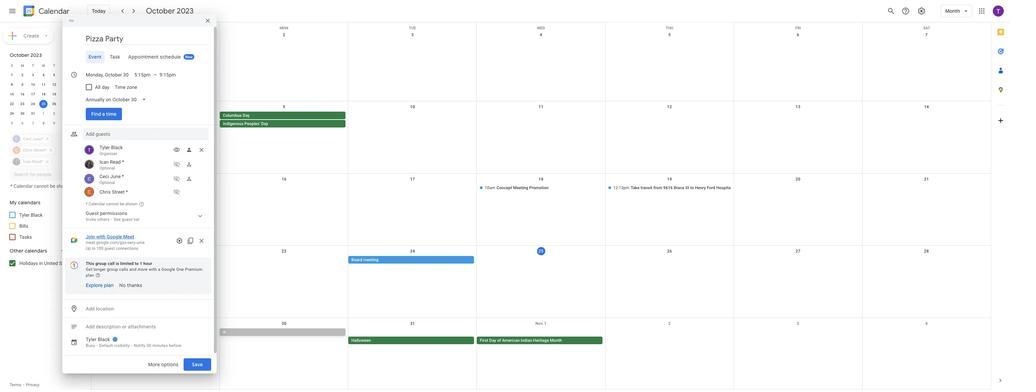 Task type: describe. For each thing, give the bounding box(es) containing it.
1 vertical spatial day
[[261, 121, 268, 126]]

0 horizontal spatial october 2023
[[10, 52, 42, 58]]

* for ceci june * optional
[[122, 174, 124, 179]]

26 element
[[50, 100, 58, 108]]

minutes
[[152, 343, 168, 348]]

Add title text field
[[86, 34, 208, 44]]

12 for sun
[[667, 105, 672, 109]]

5 inside grid
[[668, 32, 671, 37]]

2 vertical spatial black
[[98, 337, 110, 342]]

tue
[[409, 26, 416, 30]]

halloween
[[351, 338, 371, 343]]

to inside row
[[690, 185, 694, 190]]

november 6 element
[[18, 119, 27, 127]]

tyler inside tyler black organizer
[[100, 145, 110, 150]]

30 for nov 1
[[282, 321, 287, 326]]

sun
[[152, 26, 159, 30]]

get
[[86, 267, 92, 272]]

today button
[[88, 3, 110, 19]]

1 vertical spatial 25
[[539, 249, 544, 254]]

row containing 2
[[91, 29, 991, 101]]

privacy
[[26, 382, 39, 387]]

meeting
[[363, 257, 378, 262]]

1 vertical spatial 19
[[667, 177, 672, 182]]

my calendars
[[10, 199, 40, 206]]

1 vertical spatial 20
[[796, 177, 801, 182]]

see guest list
[[114, 217, 140, 222]]

no thanks button
[[116, 279, 145, 291]]

terms link
[[10, 382, 21, 387]]

15
[[10, 92, 14, 96]]

tyler black inside "my calendars" list
[[19, 212, 43, 218]]

* for ican read * optional
[[122, 159, 124, 165]]

6 inside 'element'
[[21, 121, 23, 125]]

14
[[924, 105, 929, 109]]

promotion
[[529, 185, 549, 190]]

10 for sun
[[410, 105, 415, 109]]

25 cell
[[38, 99, 49, 109]]

0 horizontal spatial group
[[95, 261, 107, 266]]

optional for ceci
[[100, 180, 115, 185]]

31 element
[[29, 110, 37, 118]]

meeting
[[513, 185, 528, 190]]

guest
[[86, 210, 99, 216]]

terms
[[10, 382, 21, 387]]

this
[[86, 261, 94, 266]]

plan inside get longer group calls and more with a google one premium plan
[[86, 273, 94, 278]]

2 vertical spatial tyler
[[86, 337, 97, 342]]

1 horizontal spatial cannot
[[106, 201, 119, 206]]

row containing 15
[[7, 90, 81, 99]]

black inside tyler black organizer
[[111, 145, 123, 150]]

add for add description or attachments
[[86, 324, 95, 329]]

1 horizontal spatial 30
[[147, 343, 151, 348]]

take
[[631, 185, 640, 190]]

1 horizontal spatial 4
[[540, 32, 542, 37]]

nov
[[535, 321, 543, 326]]

busy
[[86, 343, 95, 348]]

16 element
[[18, 90, 27, 99]]

2 vertical spatial 7
[[32, 121, 34, 125]]

one
[[176, 267, 184, 272]]

24 inside grid
[[410, 249, 415, 254]]

2 inside "november 2" element
[[53, 112, 55, 115]]

fri
[[795, 26, 801, 30]]

2 vertical spatial to
[[135, 261, 139, 266]]

day
[[102, 84, 109, 90]]

calendar element
[[22, 4, 70, 19]]

1 vertical spatial 2023
[[30, 52, 42, 58]]

2 vertical spatial calendar
[[89, 201, 105, 206]]

row group containing 1
[[7, 70, 81, 128]]

Start date text field
[[86, 71, 129, 79]]

november 3 element
[[61, 110, 69, 118]]

0 vertical spatial october
[[146, 6, 175, 16]]

grid containing 2
[[91, 22, 991, 390]]

20 inside grid
[[63, 92, 67, 96]]

ford
[[707, 185, 715, 190]]

1 horizontal spatial 27
[[796, 249, 801, 254]]

create
[[23, 33, 39, 39]]

23 inside grid
[[282, 249, 287, 254]]

notify 30 minutes before
[[134, 343, 181, 348]]

16 inside the october 2023 grid
[[20, 92, 24, 96]]

add for add location
[[86, 306, 95, 311]]

more
[[138, 267, 148, 272]]

28
[[924, 249, 929, 254]]

task button
[[107, 51, 123, 63]]

show schedule of chris street image
[[171, 186, 182, 197]]

23 inside grid
[[20, 102, 24, 106]]

1 horizontal spatial tab list
[[991, 22, 1010, 371]]

get longer group calls and more with a google one premium plan
[[86, 267, 202, 278]]

google inside get longer group calls and more with a google one premium plan
[[161, 267, 175, 272]]

black inside "my calendars" list
[[31, 212, 43, 218]]

row containing 5
[[7, 119, 81, 128]]

first day of american indian heritage month
[[480, 338, 562, 343]]

31 for nov 1
[[410, 321, 415, 326]]

11 for october 2023
[[42, 83, 46, 86]]

thu
[[666, 26, 673, 30]]

1 horizontal spatial guest
[[122, 217, 133, 222]]

9 for sun
[[283, 105, 285, 109]]

22 element
[[8, 100, 16, 108]]

june
[[110, 174, 121, 179]]

29 for 1
[[10, 112, 14, 115]]

premium
[[185, 267, 202, 272]]

in
[[39, 260, 43, 266]]

18 element
[[39, 90, 48, 99]]

november 11 element
[[71, 119, 79, 127]]

18 inside the october 2023 grid
[[42, 92, 46, 96]]

5 inside "element"
[[11, 121, 13, 125]]

calendar heading
[[37, 6, 70, 16]]

time zone button
[[112, 81, 140, 93]]

default visibility
[[99, 343, 130, 348]]

2 horizontal spatial 4
[[925, 321, 928, 326]]

new element
[[184, 54, 195, 60]]

board meeting button
[[348, 256, 474, 264]]

add location
[[86, 306, 114, 311]]

first day of american indian heritage month button
[[477, 336, 603, 344]]

indigenous peoples' day button
[[220, 120, 346, 128]]

1 horizontal spatial 10
[[63, 121, 67, 125]]

6 element
[[61, 71, 69, 79]]

henry
[[695, 185, 706, 190]]

tasks
[[19, 234, 32, 240]]

other calendars button
[[1, 245, 85, 256]]

find
[[91, 111, 101, 117]]

1 horizontal spatial 9
[[53, 121, 55, 125]]

2 horizontal spatial 3
[[797, 321, 799, 326]]

plan inside button
[[104, 282, 114, 288]]

month button
[[941, 3, 972, 19]]

other
[[10, 248, 23, 254]]

indian
[[521, 338, 532, 343]]

0 horizontal spatial –
[[22, 382, 25, 387]]

day for columbus
[[243, 113, 250, 118]]

calendars for my calendars
[[18, 199, 40, 206]]

event
[[89, 54, 102, 60]]

thanks
[[127, 282, 142, 288]]

attachments
[[128, 324, 156, 329]]

10 element
[[29, 81, 37, 89]]

columbus day button
[[220, 112, 346, 119]]

10am
[[485, 185, 495, 190]]

End time text field
[[160, 71, 176, 79]]

november 8 element
[[39, 119, 48, 127]]

guests invited to this event. tree
[[83, 143, 208, 197]]

up
[[86, 246, 91, 251]]

united
[[44, 260, 58, 266]]

1 vertical spatial tyler black
[[86, 337, 110, 342]]

american
[[502, 338, 520, 343]]

tyler inside "my calendars" list
[[19, 212, 30, 218]]

a inside get longer group calls and more with a google one premium plan
[[158, 267, 160, 272]]

default
[[99, 343, 113, 348]]

1 down 25, today element
[[43, 112, 45, 115]]

description
[[96, 324, 121, 329]]

longer
[[94, 267, 106, 272]]

30 element
[[18, 110, 27, 118]]

22
[[10, 102, 14, 106]]

invite
[[86, 217, 96, 222]]

Search for people text field
[[14, 168, 74, 181]]

0 vertical spatial –
[[154, 72, 157, 77]]

location
[[96, 306, 114, 311]]

with inside get longer group calls and more with a google one premium plan
[[149, 267, 157, 272]]

day for first
[[489, 338, 496, 343]]

shown inside search box
[[56, 183, 71, 189]]

1 vertical spatial be
[[120, 201, 124, 206]]

tyler black, organizer tree item
[[83, 143, 208, 157]]

tyler black organizer
[[100, 145, 123, 156]]

13 for sun
[[796, 105, 801, 109]]

30 for 1
[[20, 112, 24, 115]]

* for chris street *
[[126, 189, 128, 195]]

* calendar cannot be shown inside search box
[[10, 183, 71, 189]]

1 vertical spatial october
[[10, 52, 29, 58]]

halloween button
[[348, 336, 474, 344]]

zone
[[127, 84, 137, 90]]

guest inside join with google meet meet.google.com/gss-oery-ume up to 100 guest connections
[[104, 246, 115, 251]]

10 for october 2023
[[31, 83, 35, 86]]

1 vertical spatial shown
[[125, 201, 137, 206]]

ceci june, optional tree item
[[83, 172, 208, 186]]

others
[[97, 217, 110, 222]]

1 horizontal spatial 2023
[[177, 6, 194, 16]]

bills
[[19, 223, 28, 229]]

* inside * calendar cannot be shown search box
[[10, 183, 12, 189]]

1 vertical spatial 17
[[410, 177, 415, 182]]



Task type: locate. For each thing, give the bounding box(es) containing it.
0 horizontal spatial day
[[243, 113, 250, 118]]

oery-
[[127, 240, 137, 245]]

0 horizontal spatial 13
[[63, 83, 67, 86]]

is
[[116, 261, 119, 266]]

all
[[95, 84, 101, 90]]

optional down "ican"
[[100, 166, 115, 170]]

calendars right the my on the left of page
[[18, 199, 40, 206]]

find a time
[[91, 111, 117, 117]]

cell
[[91, 112, 220, 128], [220, 112, 348, 128], [348, 112, 477, 128], [605, 112, 734, 128], [734, 112, 862, 128], [91, 184, 220, 192], [220, 184, 348, 192], [348, 184, 477, 192], [734, 184, 862, 192], [91, 256, 220, 264], [220, 256, 348, 264], [605, 256, 734, 264], [734, 256, 862, 264], [91, 328, 220, 345], [605, 328, 734, 345], [734, 328, 862, 345]]

* right street
[[126, 189, 128, 195]]

– left end time text box
[[154, 72, 157, 77]]

0 vertical spatial group
[[95, 261, 107, 266]]

2 horizontal spatial day
[[489, 338, 496, 343]]

2 vertical spatial day
[[489, 338, 496, 343]]

20 element
[[61, 90, 69, 99]]

october 2023 grid
[[7, 61, 81, 128]]

brace
[[674, 185, 684, 190]]

tyler black
[[19, 212, 43, 218], [86, 337, 110, 342]]

24 inside row group
[[31, 102, 35, 106]]

row containing 1
[[7, 70, 81, 80]]

group down call
[[107, 267, 118, 272]]

october 2023 up sun
[[146, 6, 194, 16]]

optional inside ican read * optional
[[100, 166, 115, 170]]

0 horizontal spatial 31
[[31, 112, 35, 115]]

tyler up bills
[[19, 212, 30, 218]]

0 vertical spatial 17
[[31, 92, 35, 96]]

7 right 6 element
[[74, 73, 76, 77]]

calendar up create
[[39, 6, 70, 16]]

add inside dropdown button
[[86, 306, 95, 311]]

group inside get longer group calls and more with a google one premium plan
[[107, 267, 118, 272]]

31
[[31, 112, 35, 115], [410, 321, 415, 326]]

schedule
[[160, 54, 181, 60]]

0 vertical spatial tyler black
[[19, 212, 43, 218]]

indigenous
[[223, 121, 243, 126]]

0 vertical spatial 7
[[925, 32, 928, 37]]

25, today element
[[39, 100, 48, 108]]

calendar up my calendars
[[14, 183, 33, 189]]

guest permissions
[[86, 210, 127, 216]]

0 horizontal spatial 10
[[31, 83, 35, 86]]

1 horizontal spatial day
[[261, 121, 268, 126]]

row containing 9
[[91, 101, 991, 174]]

row containing sun
[[91, 22, 991, 30]]

0 horizontal spatial google
[[107, 234, 122, 239]]

meet
[[123, 234, 134, 239]]

2 horizontal spatial 7
[[925, 32, 928, 37]]

hour
[[143, 261, 152, 266]]

1 horizontal spatial a
[[158, 267, 160, 272]]

5 down "thu"
[[668, 32, 671, 37]]

30 inside the october 2023 grid
[[20, 112, 24, 115]]

to right up
[[92, 246, 95, 251]]

terms – privacy
[[10, 382, 39, 387]]

my calendars list
[[1, 209, 85, 243]]

* up the my on the left of page
[[10, 183, 12, 189]]

5 up 12 element
[[53, 73, 55, 77]]

0 vertical spatial 23
[[20, 102, 24, 106]]

heritage
[[533, 338, 549, 343]]

with inside join with google meet meet.google.com/gss-oery-ume up to 100 guest connections
[[96, 234, 105, 239]]

13 element
[[61, 81, 69, 89]]

day up peoples'
[[243, 113, 250, 118]]

1 horizontal spatial shown
[[125, 201, 137, 206]]

columbus
[[223, 113, 242, 118]]

t left w
[[32, 64, 34, 67]]

* calendar cannot be shown up permissions
[[86, 201, 137, 206]]

november 10 element
[[61, 119, 69, 127]]

optional
[[100, 166, 115, 170], [100, 180, 115, 185]]

s
[[11, 64, 13, 67]]

my calendars button
[[1, 197, 85, 208]]

Guests text field
[[86, 128, 206, 140]]

2 vertical spatial 30
[[147, 343, 151, 348]]

today
[[92, 8, 106, 14]]

row containing 8
[[7, 80, 81, 90]]

1 down s
[[11, 73, 13, 77]]

guest left the list at the left of page
[[122, 217, 133, 222]]

with down hour
[[149, 267, 157, 272]]

0 vertical spatial 8
[[11, 83, 13, 86]]

row containing 23
[[91, 246, 991, 318]]

chris street tree item
[[83, 186, 208, 197]]

0 vertical spatial 12
[[52, 83, 56, 86]]

limited
[[120, 261, 134, 266]]

1 vertical spatial 5
[[53, 73, 55, 77]]

google inside join with google meet meet.google.com/gss-oery-ume up to 100 guest connections
[[107, 234, 122, 239]]

8 up '15'
[[11, 83, 13, 86]]

19 up 9616
[[667, 177, 672, 182]]

1 right nov
[[544, 321, 547, 326]]

1 horizontal spatial 3
[[411, 32, 414, 37]]

calendars up 'in'
[[25, 248, 47, 254]]

be up permissions
[[120, 201, 124, 206]]

calendar
[[39, 6, 70, 16], [14, 183, 33, 189], [89, 201, 105, 206]]

ceci
[[100, 174, 109, 179]]

9 up 16 element
[[21, 83, 23, 86]]

* right june
[[122, 174, 124, 179]]

0 vertical spatial 30
[[20, 112, 24, 115]]

0 horizontal spatial 29
[[10, 112, 14, 115]]

plan left no
[[104, 282, 114, 288]]

25
[[42, 102, 46, 106], [539, 249, 544, 254]]

t left friday "column header"
[[53, 64, 55, 67]]

1 horizontal spatial black
[[98, 337, 110, 342]]

add description or attachments
[[86, 324, 156, 329]]

explore
[[86, 282, 103, 288]]

1 vertical spatial a
[[158, 267, 160, 272]]

24 element
[[29, 100, 37, 108]]

29 down add location dropdown button
[[153, 321, 158, 326]]

0 horizontal spatial 2023
[[30, 52, 42, 58]]

optional inside the ceci june * optional
[[100, 180, 115, 185]]

None field
[[83, 93, 152, 106]]

27 inside the october 2023 grid
[[63, 102, 67, 106]]

0 horizontal spatial 19
[[52, 92, 56, 96]]

18 up the promotion
[[539, 177, 544, 182]]

12 inside grid
[[667, 105, 672, 109]]

ume
[[137, 240, 145, 245]]

12
[[52, 83, 56, 86], [667, 105, 672, 109]]

1 vertical spatial 8
[[43, 121, 45, 125]]

* inside ican read * optional
[[122, 159, 124, 165]]

17 element
[[29, 90, 37, 99]]

concept
[[497, 185, 512, 190]]

0 horizontal spatial 8
[[11, 83, 13, 86]]

* right the read at top
[[122, 159, 124, 165]]

1 t from the left
[[32, 64, 34, 67]]

0 vertical spatial day
[[243, 113, 250, 118]]

1 optional from the top
[[100, 166, 115, 170]]

optional down the ceci
[[100, 180, 115, 185]]

ican read, optional tree item
[[83, 157, 208, 172]]

0 vertical spatial 10
[[31, 83, 35, 86]]

1 vertical spatial 11
[[539, 105, 544, 109]]

100
[[97, 246, 103, 251]]

shown up see guest list
[[125, 201, 137, 206]]

1 vertical spatial 3
[[32, 73, 34, 77]]

october 2023
[[146, 6, 194, 16], [10, 52, 42, 58]]

other calendars
[[10, 248, 47, 254]]

to right st
[[690, 185, 694, 190]]

calendar inside calendar element
[[39, 6, 70, 16]]

1 vertical spatial add
[[86, 324, 95, 329]]

1 vertical spatial tyler
[[19, 212, 30, 218]]

a
[[102, 111, 105, 117], [158, 267, 160, 272]]

tyler up organizer
[[100, 145, 110, 150]]

hospital
[[716, 185, 732, 190]]

19 down 12 element
[[52, 92, 56, 96]]

0 horizontal spatial 12
[[52, 83, 56, 86]]

grid
[[91, 22, 991, 390]]

0 vertical spatial 13
[[63, 83, 67, 86]]

show schedule of ican read image
[[171, 159, 182, 170]]

13 for october 2023
[[63, 83, 67, 86]]

27
[[63, 102, 67, 106], [796, 249, 801, 254]]

november 5 element
[[8, 119, 16, 127]]

0 horizontal spatial guest
[[104, 246, 115, 251]]

17
[[31, 92, 35, 96], [410, 177, 415, 182]]

15 element
[[8, 90, 16, 99]]

24 up board meeting button at the bottom of page
[[410, 249, 415, 254]]

1 horizontal spatial 7
[[74, 73, 76, 77]]

27 element
[[61, 100, 69, 108]]

create button
[[3, 28, 54, 44]]

guest
[[122, 217, 133, 222], [104, 246, 115, 251]]

12:13pm
[[613, 185, 629, 190]]

0 vertical spatial * calendar cannot be shown
[[10, 183, 71, 189]]

1 vertical spatial 24
[[410, 249, 415, 254]]

12 inside the october 2023 grid
[[52, 83, 56, 86]]

1 inside row
[[11, 73, 13, 77]]

5 down 29 "element"
[[11, 121, 13, 125]]

12 element
[[50, 81, 58, 89]]

cannot down search for people text field
[[34, 183, 49, 189]]

tab list
[[991, 22, 1010, 371], [68, 51, 208, 63]]

row containing 16
[[91, 174, 991, 246]]

19 inside the october 2023 grid
[[52, 92, 56, 96]]

connections
[[116, 246, 138, 251]]

11 inside 11 element
[[42, 83, 46, 86]]

day inside button
[[489, 338, 496, 343]]

11 for sun
[[539, 105, 544, 109]]

2 t from the left
[[53, 64, 55, 67]]

1 horizontal spatial 16
[[282, 177, 287, 182]]

6 down fri
[[797, 32, 799, 37]]

9616
[[663, 185, 673, 190]]

a inside button
[[102, 111, 105, 117]]

18 down 11 element
[[42, 92, 46, 96]]

black up organizer
[[111, 145, 123, 150]]

10 inside grid
[[410, 105, 415, 109]]

task
[[110, 54, 120, 60]]

0 horizontal spatial 11
[[42, 83, 46, 86]]

all day
[[95, 84, 109, 90]]

1
[[11, 73, 13, 77], [43, 112, 45, 115], [140, 261, 142, 266], [544, 321, 547, 326]]

guest down meet.google.com/gss- in the bottom left of the page
[[104, 246, 115, 251]]

9 up columbus day button
[[283, 105, 285, 109]]

26 inside the october 2023 grid
[[52, 102, 56, 106]]

1 vertical spatial 4
[[43, 73, 45, 77]]

1 up more
[[140, 261, 142, 266]]

1 vertical spatial google
[[161, 267, 175, 272]]

2 vertical spatial 4
[[925, 321, 928, 326]]

join with google meet link
[[86, 234, 134, 239]]

1 horizontal spatial group
[[107, 267, 118, 272]]

7 inside grid
[[925, 32, 928, 37]]

to up and
[[135, 261, 139, 266]]

23 element
[[18, 100, 27, 108]]

1 vertical spatial calendars
[[25, 248, 47, 254]]

calendars for other calendars
[[25, 248, 47, 254]]

chris street *
[[100, 189, 128, 195]]

25 inside 25, today element
[[42, 102, 46, 106]]

0 vertical spatial with
[[96, 234, 105, 239]]

0 vertical spatial 26
[[52, 102, 56, 106]]

wed
[[537, 26, 545, 30]]

4 inside the october 2023 grid
[[43, 73, 45, 77]]

11 element
[[39, 81, 48, 89]]

31 for 1
[[31, 112, 35, 115]]

0 vertical spatial to
[[690, 185, 694, 190]]

31 inside 31 element
[[31, 112, 35, 115]]

ceci june * optional
[[100, 174, 124, 185]]

add other calendars image
[[60, 247, 67, 254]]

transit
[[641, 185, 652, 190]]

1 vertical spatial group
[[107, 267, 118, 272]]

8 down november 1 element
[[43, 121, 45, 125]]

0 horizontal spatial a
[[102, 111, 105, 117]]

* Calendar cannot be shown search field
[[0, 130, 85, 189]]

october 2023 up the m
[[10, 52, 42, 58]]

settings menu image
[[918, 7, 926, 15]]

29 for nov 1
[[153, 321, 158, 326]]

list
[[134, 217, 140, 222]]

cannot
[[34, 183, 49, 189], [106, 201, 119, 206]]

cannot up permissions
[[106, 201, 119, 206]]

calendar up guest
[[89, 201, 105, 206]]

1 vertical spatial plan
[[104, 282, 114, 288]]

11 inside november 11 element
[[73, 121, 77, 125]]

9 inside grid
[[283, 105, 285, 109]]

shown
[[56, 183, 71, 189], [125, 201, 137, 206]]

row containing s
[[7, 61, 81, 70]]

0 vertical spatial 5
[[668, 32, 671, 37]]

16
[[20, 92, 24, 96], [282, 177, 287, 182]]

3 inside the october 2023 grid
[[32, 73, 34, 77]]

time
[[106, 111, 117, 117]]

google
[[107, 234, 122, 239], [161, 267, 175, 272]]

cannot inside search box
[[34, 183, 49, 189]]

0 horizontal spatial 17
[[31, 92, 35, 96]]

1 vertical spatial with
[[149, 267, 157, 272]]

group up longer
[[95, 261, 107, 266]]

* up guest
[[86, 201, 88, 206]]

2 add from the top
[[86, 324, 95, 329]]

7 down 31 element
[[32, 121, 34, 125]]

29 down the 22 element
[[10, 112, 14, 115]]

13 inside the october 2023 grid
[[63, 83, 67, 86]]

21
[[924, 177, 929, 182]]

november 2 element
[[50, 110, 58, 118]]

1 vertical spatial 6
[[21, 121, 23, 125]]

– right terms
[[22, 382, 25, 387]]

1 vertical spatial 7
[[74, 73, 76, 77]]

6
[[797, 32, 799, 37], [21, 121, 23, 125]]

10
[[31, 83, 35, 86], [410, 105, 415, 109], [63, 121, 67, 125]]

be inside search box
[[50, 183, 55, 189]]

17 inside the october 2023 grid
[[31, 92, 35, 96]]

1 horizontal spatial 20
[[796, 177, 801, 182]]

6 down "30" element
[[21, 121, 23, 125]]

black up the default
[[98, 337, 110, 342]]

0 vertical spatial 31
[[31, 112, 35, 115]]

tyler up "busy"
[[86, 337, 97, 342]]

1 horizontal spatial 24
[[410, 249, 415, 254]]

* calendar cannot be shown
[[10, 183, 71, 189], [86, 201, 137, 206]]

1 horizontal spatial october 2023
[[146, 6, 194, 16]]

7 down sat
[[925, 32, 928, 37]]

with up meet.google.com/gss- in the bottom left of the page
[[96, 234, 105, 239]]

chris
[[100, 189, 111, 195]]

explore plan button
[[83, 279, 116, 291]]

1 vertical spatial 12
[[667, 105, 672, 109]]

30 inside grid
[[282, 321, 287, 326]]

month right settings menu image
[[945, 8, 960, 14]]

1 horizontal spatial 5
[[53, 73, 55, 77]]

row containing 22
[[7, 99, 81, 109]]

29 element
[[8, 110, 16, 118]]

1 horizontal spatial 19
[[667, 177, 672, 182]]

1 add from the top
[[86, 306, 95, 311]]

month inside button
[[550, 338, 562, 343]]

31 down 24 element
[[31, 112, 35, 115]]

street
[[112, 189, 125, 195]]

row
[[91, 22, 991, 30], [91, 29, 991, 101], [7, 61, 81, 70], [7, 70, 81, 80], [7, 80, 81, 90], [7, 90, 81, 99], [7, 99, 81, 109], [91, 101, 991, 174], [7, 109, 81, 119], [7, 119, 81, 128], [91, 174, 991, 246], [91, 246, 991, 318], [91, 318, 991, 390]]

google left one
[[161, 267, 175, 272]]

* inside the chris street tree item
[[126, 189, 128, 195]]

0 vertical spatial 2023
[[177, 6, 194, 16]]

Start time text field
[[134, 71, 151, 79]]

1 horizontal spatial 26
[[667, 249, 672, 254]]

november 7 element
[[29, 119, 37, 127]]

november 1 element
[[39, 110, 48, 118]]

to element
[[154, 72, 157, 77]]

black down my calendars dropdown button
[[31, 212, 43, 218]]

add left location
[[86, 306, 95, 311]]

1 horizontal spatial 6
[[797, 32, 799, 37]]

m
[[21, 64, 24, 67]]

october
[[146, 6, 175, 16], [10, 52, 29, 58]]

october up the m
[[10, 52, 29, 58]]

24 down 17 element
[[31, 102, 35, 106]]

this group call is limited to 1 hour
[[86, 261, 152, 266]]

optional for ican
[[100, 166, 115, 170]]

cell containing columbus day
[[220, 112, 348, 128]]

row group
[[7, 70, 81, 128]]

appointment
[[128, 54, 159, 60]]

18 inside grid
[[539, 177, 544, 182]]

a right find
[[102, 111, 105, 117]]

0 vertical spatial cannot
[[34, 183, 49, 189]]

0 vertical spatial month
[[945, 8, 960, 14]]

calendar inside * calendar cannot be shown search box
[[14, 183, 33, 189]]

shown down search for people text field
[[56, 183, 71, 189]]

organizer
[[100, 151, 117, 156]]

main drawer image
[[8, 7, 17, 15]]

1 horizontal spatial 25
[[539, 249, 544, 254]]

0 vertical spatial 9
[[21, 83, 23, 86]]

19 element
[[50, 90, 58, 99]]

2 optional from the top
[[100, 180, 115, 185]]

friday column header
[[59, 61, 70, 70]]

1 vertical spatial 29
[[153, 321, 158, 326]]

1 vertical spatial * calendar cannot be shown
[[86, 201, 137, 206]]

1 vertical spatial 26
[[667, 249, 672, 254]]

add left description
[[86, 324, 95, 329]]

columbus day indigenous peoples' day
[[223, 113, 268, 126]]

black
[[111, 145, 123, 150], [31, 212, 43, 218], [98, 337, 110, 342]]

1 vertical spatial 23
[[282, 249, 287, 254]]

19
[[52, 92, 56, 96], [667, 177, 672, 182]]

31 up halloween button
[[410, 321, 415, 326]]

w
[[42, 64, 45, 67]]

calls
[[119, 267, 128, 272]]

a right more
[[158, 267, 160, 272]]

29 inside "element"
[[10, 112, 14, 115]]

0 horizontal spatial 16
[[20, 92, 24, 96]]

month right heritage
[[550, 338, 562, 343]]

be down search for people text field
[[50, 183, 55, 189]]

to inside join with google meet meet.google.com/gss-oery-ume up to 100 guest connections
[[92, 246, 95, 251]]

* inside the ceci june * optional
[[122, 174, 124, 179]]

0 horizontal spatial 4
[[43, 73, 45, 77]]

0 horizontal spatial 5
[[11, 121, 13, 125]]

show schedule of ceci june image
[[171, 173, 182, 184]]

day right peoples'
[[261, 121, 268, 126]]

time zone
[[115, 84, 137, 90]]

1 horizontal spatial 23
[[282, 249, 287, 254]]

plan down get
[[86, 273, 94, 278]]

october up sun
[[146, 6, 175, 16]]

* calendar cannot be shown down search for people text field
[[10, 183, 71, 189]]

november 9 element
[[50, 119, 58, 127]]

9 down "november 2" element
[[53, 121, 55, 125]]

google up meet.google.com/gss- in the bottom left of the page
[[107, 234, 122, 239]]

0 vertical spatial 20
[[63, 92, 67, 96]]

1 horizontal spatial * calendar cannot be shown
[[86, 201, 137, 206]]

tyler black up "busy"
[[86, 337, 110, 342]]

my
[[10, 199, 17, 206]]

0 vertical spatial plan
[[86, 273, 94, 278]]

24
[[31, 102, 35, 106], [410, 249, 415, 254]]

month inside popup button
[[945, 8, 960, 14]]

see
[[114, 217, 121, 222]]

read
[[110, 159, 121, 165]]

0 vertical spatial 3
[[411, 32, 414, 37]]

0 horizontal spatial be
[[50, 183, 55, 189]]

12 for october 2023
[[52, 83, 56, 86]]

tab list containing event
[[68, 51, 208, 63]]

nov 1
[[535, 321, 547, 326]]

day left "of"
[[489, 338, 496, 343]]

0 horizontal spatial t
[[32, 64, 34, 67]]

1 horizontal spatial calendar
[[39, 6, 70, 16]]

tyler black up bills
[[19, 212, 43, 218]]

9 for october 2023
[[21, 83, 23, 86]]

1 horizontal spatial 12
[[667, 105, 672, 109]]

mon
[[280, 26, 288, 30]]

call
[[108, 261, 115, 266]]

privacy link
[[26, 382, 39, 387]]



Task type: vqa. For each thing, say whether or not it's contained in the screenshot.
See
yes



